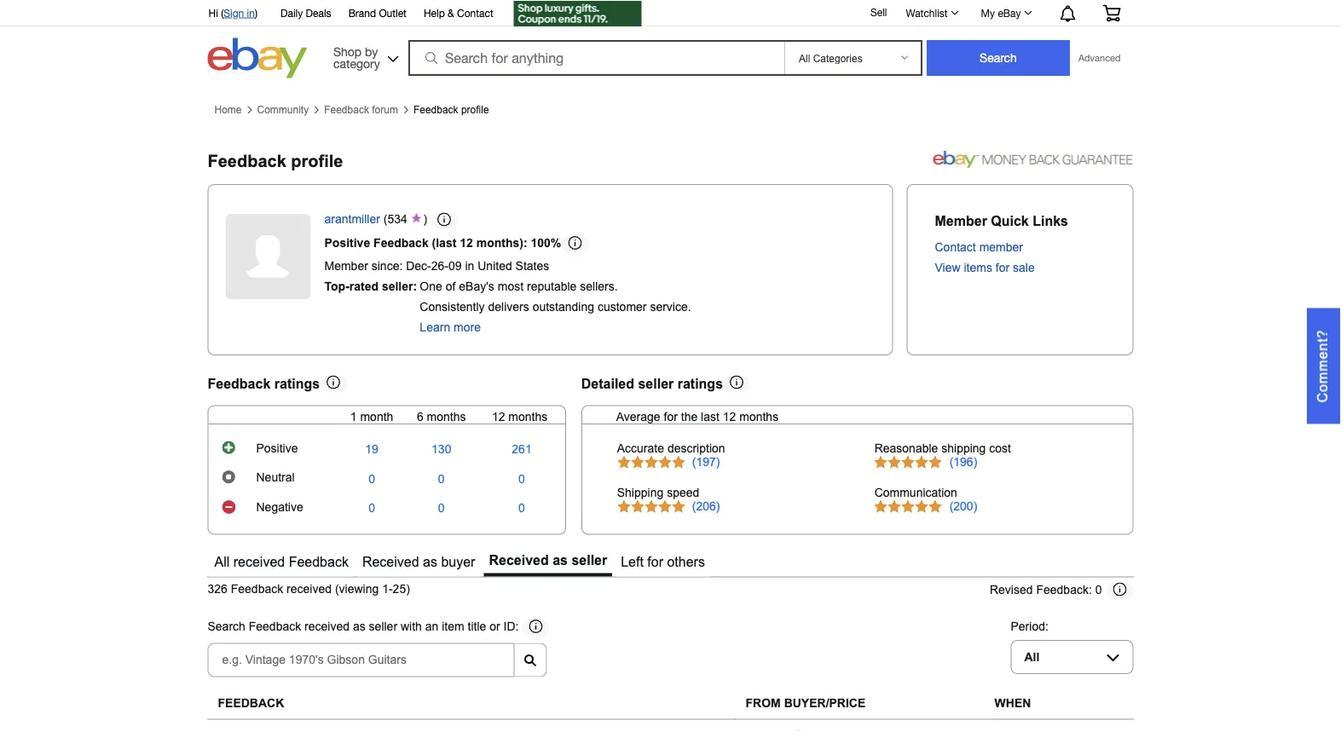 Task type: describe. For each thing, give the bounding box(es) containing it.
service.
[[650, 301, 691, 314]]

ebay money back guarantee policy image
[[933, 148, 1134, 168]]

month
[[360, 410, 393, 423]]

member quick links
[[935, 213, 1068, 229]]

your shopping cart image
[[1102, 4, 1122, 22]]

shop by category
[[333, 44, 380, 70]]

(206)
[[692, 500, 720, 513]]

select the feedback time period you want to see element
[[1011, 620, 1049, 633]]

reasonable shipping cost
[[875, 442, 1011, 456]]

neutral
[[256, 471, 295, 484]]

seller inside button
[[572, 553, 607, 568]]

e.g. Vintage 1970's Gibson Guitars text field
[[208, 644, 515, 678]]

1 ratings from the left
[[274, 376, 320, 391]]

received for received as buyer
[[362, 555, 419, 570]]

received for received as seller
[[489, 553, 549, 568]]

received as buyer
[[362, 555, 475, 570]]

in inside member since: dec-26-09 in united states top-rated seller: one of ebay's most reputable sellers. consistently delivers outstanding customer service. learn more
[[465, 260, 474, 273]]

seller:
[[382, 280, 417, 293]]

25)
[[393, 583, 410, 596]]

outlet
[[379, 7, 407, 19]]

6 months
[[417, 410, 466, 423]]

0 horizontal spatial as
[[353, 621, 366, 634]]

received as seller
[[489, 553, 607, 568]]

none submit inside the shop by category 'banner'
[[927, 40, 1070, 76]]

hi ( sign in )
[[208, 7, 258, 19]]

shipping
[[617, 486, 664, 499]]

my ebay
[[981, 7, 1021, 19]]

last
[[701, 410, 720, 423]]

advanced link
[[1070, 41, 1129, 75]]

search feedback received as seller with an item title or id:
[[208, 621, 519, 634]]

received for search
[[305, 621, 350, 634]]

more
[[454, 321, 481, 334]]

19
[[365, 443, 378, 456]]

hi
[[208, 7, 218, 19]]

for for left for others
[[648, 555, 663, 570]]

2 horizontal spatial seller
[[638, 376, 674, 391]]

arantmiller
[[324, 213, 380, 226]]

from
[[746, 697, 781, 711]]

(viewing
[[335, 583, 379, 596]]

help & contact
[[424, 7, 493, 19]]

help
[[424, 7, 445, 19]]

left for others button
[[616, 549, 710, 577]]

326 feedback received (viewing 1-25)
[[208, 583, 410, 596]]

feedback inside button
[[289, 555, 349, 570]]

for inside the contact member view items for sale
[[996, 261, 1010, 275]]

my
[[981, 7, 995, 19]]

19 button
[[365, 443, 378, 457]]

average
[[616, 410, 661, 423]]

(196)
[[950, 456, 978, 469]]

member for member since: dec-26-09 in united states top-rated seller: one of ebay's most reputable sellers. consistently delivers outstanding customer service. learn more
[[324, 260, 368, 273]]

all button
[[1011, 641, 1134, 675]]

261 button
[[512, 443, 532, 457]]

category
[[333, 56, 380, 70]]

from buyer/price element
[[746, 697, 866, 711]]

since:
[[372, 260, 403, 273]]

one
[[420, 280, 442, 293]]

links
[[1033, 213, 1068, 229]]

shop by category banner
[[199, 0, 1134, 83]]

brand
[[348, 7, 376, 19]]

for for average for the last 12 months
[[664, 410, 678, 423]]

months for 6 months
[[427, 410, 466, 423]]

contact member view items for sale
[[935, 241, 1035, 275]]

(197)
[[692, 456, 720, 469]]

most
[[498, 280, 524, 293]]

view
[[935, 261, 961, 275]]

speed
[[667, 486, 699, 499]]

(197) button
[[692, 456, 720, 470]]

feedback:
[[1036, 584, 1092, 597]]

watchlist link
[[897, 3, 967, 23]]

feedback ratings
[[208, 376, 320, 391]]

0 horizontal spatial seller
[[369, 621, 397, 634]]

period:
[[1011, 620, 1049, 633]]

user profile for arantmiller image
[[226, 214, 311, 299]]

206 ratings received on shipping speed. click to check average rating. element
[[692, 500, 720, 513]]

6
[[417, 410, 424, 423]]

my ebay link
[[972, 3, 1040, 23]]

get the coupon image
[[514, 1, 642, 26]]

home
[[214, 104, 242, 115]]

sell link
[[863, 6, 895, 18]]

) inside account navigation
[[255, 7, 258, 19]]

quick
[[991, 213, 1029, 229]]

months for 12 months
[[509, 410, 548, 423]]

learn more link
[[420, 321, 481, 334]]

top-
[[324, 280, 349, 293]]

watchlist
[[906, 7, 948, 19]]

help & contact link
[[424, 4, 493, 23]]

Search for anything text field
[[411, 42, 781, 74]]

contact inside account navigation
[[457, 7, 493, 19]]

feedback profile main content
[[208, 96, 1341, 733]]

as for seller
[[553, 553, 568, 568]]

as for buyer
[[423, 555, 437, 570]]

all for all received feedback
[[214, 555, 230, 570]]

shop
[[333, 44, 362, 58]]

09
[[449, 260, 462, 273]]

feedback profile for feedback profile page for arantmiller element at left
[[208, 151, 343, 170]]

description
[[668, 442, 725, 456]]

delivers
[[488, 301, 529, 314]]

reputable
[[527, 280, 577, 293]]

revised
[[990, 584, 1033, 597]]

197 ratings received on accurate description. click to check average rating. element
[[692, 456, 720, 469]]

feedback forum link
[[324, 104, 398, 116]]

rated
[[349, 280, 379, 293]]

shipping
[[942, 442, 986, 456]]

comment?
[[1315, 330, 1331, 403]]

view items for sale link
[[935, 261, 1035, 275]]

outstanding
[[533, 301, 594, 314]]

community link
[[257, 104, 309, 116]]

feedback profile page for arantmiller element
[[208, 151, 343, 170]]



Task type: vqa. For each thing, say whether or not it's contained in the screenshot.


Task type: locate. For each thing, give the bounding box(es) containing it.
received inside button
[[233, 555, 285, 570]]

months
[[427, 410, 466, 423], [509, 410, 548, 423], [740, 410, 779, 423]]

( for 534
[[384, 213, 387, 226]]

all received feedback button
[[209, 549, 354, 577]]

12 right last in the bottom of the page
[[723, 410, 736, 423]]

12 right the 6 months
[[492, 410, 505, 423]]

arantmiller link
[[324, 213, 380, 229]]

by
[[365, 44, 378, 58]]

2 horizontal spatial 12
[[723, 410, 736, 423]]

130
[[432, 443, 451, 456]]

for right left
[[648, 555, 663, 570]]

profile
[[461, 104, 489, 115], [291, 151, 343, 170]]

0 vertical spatial positive
[[324, 236, 370, 250]]

id:
[[504, 621, 519, 634]]

member up top- at the top of the page
[[324, 260, 368, 273]]

sellers.
[[580, 280, 618, 293]]

0 vertical spatial member
[[935, 213, 987, 229]]

positive up neutral
[[256, 442, 298, 455]]

1 horizontal spatial contact
[[935, 241, 976, 254]]

brand outlet link
[[348, 4, 407, 23]]

all inside popup button
[[1025, 651, 1040, 664]]

1 vertical spatial in
[[465, 260, 474, 273]]

3 months from the left
[[740, 410, 779, 423]]

feedback
[[324, 104, 369, 115], [414, 104, 458, 115], [208, 151, 286, 170], [374, 236, 429, 250], [208, 376, 271, 391], [289, 555, 349, 570], [231, 583, 283, 596], [249, 621, 301, 634]]

months):
[[476, 236, 527, 250]]

1 vertical spatial contact
[[935, 241, 976, 254]]

200 ratings received on communication. click to check average rating. element
[[950, 500, 978, 513]]

1 vertical spatial seller
[[572, 553, 607, 568]]

1 horizontal spatial seller
[[572, 553, 607, 568]]

0 horizontal spatial months
[[427, 410, 466, 423]]

2 ratings from the left
[[678, 376, 723, 391]]

(206) button
[[692, 500, 720, 514]]

in
[[247, 7, 255, 19], [465, 260, 474, 273]]

0
[[369, 472, 375, 486], [438, 472, 445, 486], [519, 472, 525, 486], [369, 502, 375, 515], [438, 502, 445, 515], [519, 502, 525, 515], [1096, 584, 1102, 597]]

accurate description
[[617, 442, 725, 456]]

feedback element
[[218, 697, 284, 711]]

or
[[490, 621, 500, 634]]

seller up average
[[638, 376, 674, 391]]

positive feedback (last 12 months): 100%
[[324, 236, 561, 250]]

feedback profile right forum
[[414, 104, 489, 115]]

account navigation
[[199, 0, 1134, 29]]

1 horizontal spatial (
[[384, 213, 387, 226]]

0 horizontal spatial ratings
[[274, 376, 320, 391]]

1 vertical spatial received
[[287, 583, 332, 596]]

an
[[425, 621, 439, 634]]

months right last in the bottom of the page
[[740, 410, 779, 423]]

daily deals link
[[281, 4, 331, 23]]

all down 'period:'
[[1025, 651, 1040, 664]]

for left the on the bottom
[[664, 410, 678, 423]]

item
[[442, 621, 464, 634]]

130 button
[[432, 443, 451, 457]]

0 horizontal spatial )
[[255, 7, 258, 19]]

received up 1- on the left bottom of page
[[362, 555, 419, 570]]

all
[[214, 555, 230, 570], [1025, 651, 1040, 664]]

months up '261'
[[509, 410, 548, 423]]

0 vertical spatial profile
[[461, 104, 489, 115]]

0 horizontal spatial member
[[324, 260, 368, 273]]

( right hi at the top
[[221, 7, 224, 19]]

comment? link
[[1307, 308, 1341, 424]]

) up positive feedback (last 12 months): 100%
[[423, 213, 431, 226]]

0 vertical spatial received
[[233, 555, 285, 570]]

feedback profile for feedback profile link
[[414, 104, 489, 115]]

in right sign
[[247, 7, 255, 19]]

1 month
[[350, 410, 393, 423]]

(200)
[[950, 500, 978, 513]]

1 horizontal spatial as
[[423, 555, 437, 570]]

as left buyer
[[423, 555, 437, 570]]

received for 326
[[287, 583, 332, 596]]

received
[[233, 555, 285, 570], [287, 583, 332, 596], [305, 621, 350, 634]]

received as buyer button
[[357, 549, 480, 577]]

received down all received feedback button
[[287, 583, 332, 596]]

( inside feedback profile main content
[[384, 213, 387, 226]]

of
[[446, 280, 456, 293]]

0 vertical spatial )
[[255, 7, 258, 19]]

all for all
[[1025, 651, 1040, 664]]

0 horizontal spatial 12
[[460, 236, 473, 250]]

1 horizontal spatial all
[[1025, 651, 1040, 664]]

for inside left for others button
[[648, 555, 663, 570]]

contact up view
[[935, 241, 976, 254]]

seller left left
[[572, 553, 607, 568]]

the
[[681, 410, 698, 423]]

for down member
[[996, 261, 1010, 275]]

(last
[[432, 236, 457, 250]]

arantmiller ( 534
[[324, 213, 407, 226]]

1-
[[382, 583, 393, 596]]

as up e.g. vintage 1970's gibson guitars text box
[[353, 621, 366, 634]]

united
[[478, 260, 512, 273]]

0 vertical spatial all
[[214, 555, 230, 570]]

received up '326 feedback received (viewing 1-25)' on the left of page
[[233, 555, 285, 570]]

left
[[621, 555, 644, 570]]

cost
[[989, 442, 1011, 456]]

seller left with at the left
[[369, 621, 397, 634]]

advanced
[[1079, 52, 1121, 64]]

profile for feedback profile link
[[461, 104, 489, 115]]

1 horizontal spatial feedback profile
[[414, 104, 489, 115]]

1 vertical spatial all
[[1025, 651, 1040, 664]]

forum
[[372, 104, 398, 115]]

534
[[387, 213, 407, 226]]

others
[[667, 555, 705, 570]]

months right 6
[[427, 410, 466, 423]]

as left left
[[553, 553, 568, 568]]

0 horizontal spatial profile
[[291, 151, 343, 170]]

positive for positive
[[256, 442, 298, 455]]

2 vertical spatial for
[[648, 555, 663, 570]]

1 vertical spatial profile
[[291, 151, 343, 170]]

1 horizontal spatial ratings
[[678, 376, 723, 391]]

when element
[[995, 697, 1031, 711]]

1 horizontal spatial member
[[935, 213, 987, 229]]

1 horizontal spatial positive
[[324, 236, 370, 250]]

( for sign
[[221, 7, 224, 19]]

all received feedback
[[214, 555, 349, 570]]

positive for positive feedback (last 12 months): 100%
[[324, 236, 370, 250]]

1 vertical spatial for
[[664, 410, 678, 423]]

all up 326
[[214, 555, 230, 570]]

member up contact member link
[[935, 213, 987, 229]]

ebay's
[[459, 280, 494, 293]]

0 vertical spatial for
[[996, 261, 1010, 275]]

1 horizontal spatial months
[[509, 410, 548, 423]]

1 horizontal spatial )
[[423, 213, 431, 226]]

feedback profile down community "link"
[[208, 151, 343, 170]]

dec-
[[406, 260, 431, 273]]

(
[[221, 7, 224, 19], [384, 213, 387, 226]]

2 vertical spatial received
[[305, 621, 350, 634]]

2 vertical spatial seller
[[369, 621, 397, 634]]

in inside account navigation
[[247, 7, 255, 19]]

12 right (last
[[460, 236, 473, 250]]

average for the last 12 months
[[616, 410, 779, 423]]

2 months from the left
[[509, 410, 548, 423]]

0 horizontal spatial contact
[[457, 7, 493, 19]]

2 horizontal spatial as
[[553, 553, 568, 568]]

0 horizontal spatial feedback profile
[[208, 151, 343, 170]]

ebay
[[998, 7, 1021, 19]]

in right 09
[[465, 260, 474, 273]]

member
[[979, 241, 1023, 254]]

196 ratings received on reasonable shipping cost. click to check average rating. element
[[950, 456, 978, 469]]

0 button
[[369, 472, 375, 486], [438, 472, 445, 486], [519, 472, 525, 486], [369, 502, 375, 516], [438, 502, 445, 516], [519, 502, 525, 516]]

received down '326 feedback received (viewing 1-25)' on the left of page
[[305, 621, 350, 634]]

1 vertical spatial member
[[324, 260, 368, 273]]

revised feedback: 0
[[990, 584, 1102, 597]]

1 vertical spatial (
[[384, 213, 387, 226]]

1
[[350, 410, 357, 423]]

0 horizontal spatial received
[[362, 555, 419, 570]]

1 vertical spatial feedback profile
[[208, 151, 343, 170]]

positive down arantmiller "link"
[[324, 236, 370, 250]]

(200) button
[[950, 500, 978, 514]]

1 vertical spatial positive
[[256, 442, 298, 455]]

0 vertical spatial feedback profile
[[414, 104, 489, 115]]

sell
[[871, 6, 887, 18]]

consistently
[[420, 301, 485, 314]]

None submit
[[927, 40, 1070, 76]]

1 horizontal spatial received
[[489, 553, 549, 568]]

1 vertical spatial )
[[423, 213, 431, 226]]

contact inside the contact member view items for sale
[[935, 241, 976, 254]]

0 vertical spatial seller
[[638, 376, 674, 391]]

sign
[[224, 7, 244, 19]]

when
[[995, 697, 1031, 711]]

0 horizontal spatial positive
[[256, 442, 298, 455]]

0 horizontal spatial (
[[221, 7, 224, 19]]

feedback profile
[[414, 104, 489, 115], [208, 151, 343, 170]]

1 horizontal spatial in
[[465, 260, 474, 273]]

buyer
[[441, 555, 475, 570]]

member for member quick links
[[935, 213, 987, 229]]

contact right &
[[457, 7, 493, 19]]

member
[[935, 213, 987, 229], [324, 260, 368, 273]]

1 horizontal spatial profile
[[461, 104, 489, 115]]

1 months from the left
[[427, 410, 466, 423]]

12 months
[[492, 410, 548, 423]]

brand outlet
[[348, 7, 407, 19]]

communication
[[875, 486, 958, 499]]

all inside button
[[214, 555, 230, 570]]

member inside member since: dec-26-09 in united states top-rated seller: one of ebay's most reputable sellers. consistently delivers outstanding customer service. learn more
[[324, 260, 368, 273]]

0 vertical spatial (
[[221, 7, 224, 19]]

0 horizontal spatial in
[[247, 7, 255, 19]]

daily deals
[[281, 7, 331, 19]]

shop by category button
[[326, 38, 402, 75]]

0 vertical spatial in
[[247, 7, 255, 19]]

sale
[[1013, 261, 1035, 275]]

profile for feedback profile page for arantmiller element at left
[[291, 151, 343, 170]]

feedback score is 534 element
[[387, 213, 407, 229]]

customer
[[598, 301, 647, 314]]

0 vertical spatial contact
[[457, 7, 493, 19]]

received right buyer
[[489, 553, 549, 568]]

deals
[[306, 7, 331, 19]]

261
[[512, 443, 532, 456]]

) inside feedback profile main content
[[423, 213, 431, 226]]

ratings
[[274, 376, 320, 391], [678, 376, 723, 391]]

0 horizontal spatial all
[[214, 555, 230, 570]]

) right sign
[[255, 7, 258, 19]]

feedback profile link
[[414, 104, 489, 116]]

sign in link
[[224, 7, 255, 19]]

( right arantmiller
[[384, 213, 387, 226]]

1 horizontal spatial 12
[[492, 410, 505, 423]]

accurate
[[617, 442, 664, 456]]

( inside account navigation
[[221, 7, 224, 19]]

2 horizontal spatial months
[[740, 410, 779, 423]]

learn
[[420, 321, 450, 334]]

with
[[401, 621, 422, 634]]

(196) button
[[950, 456, 978, 470]]



